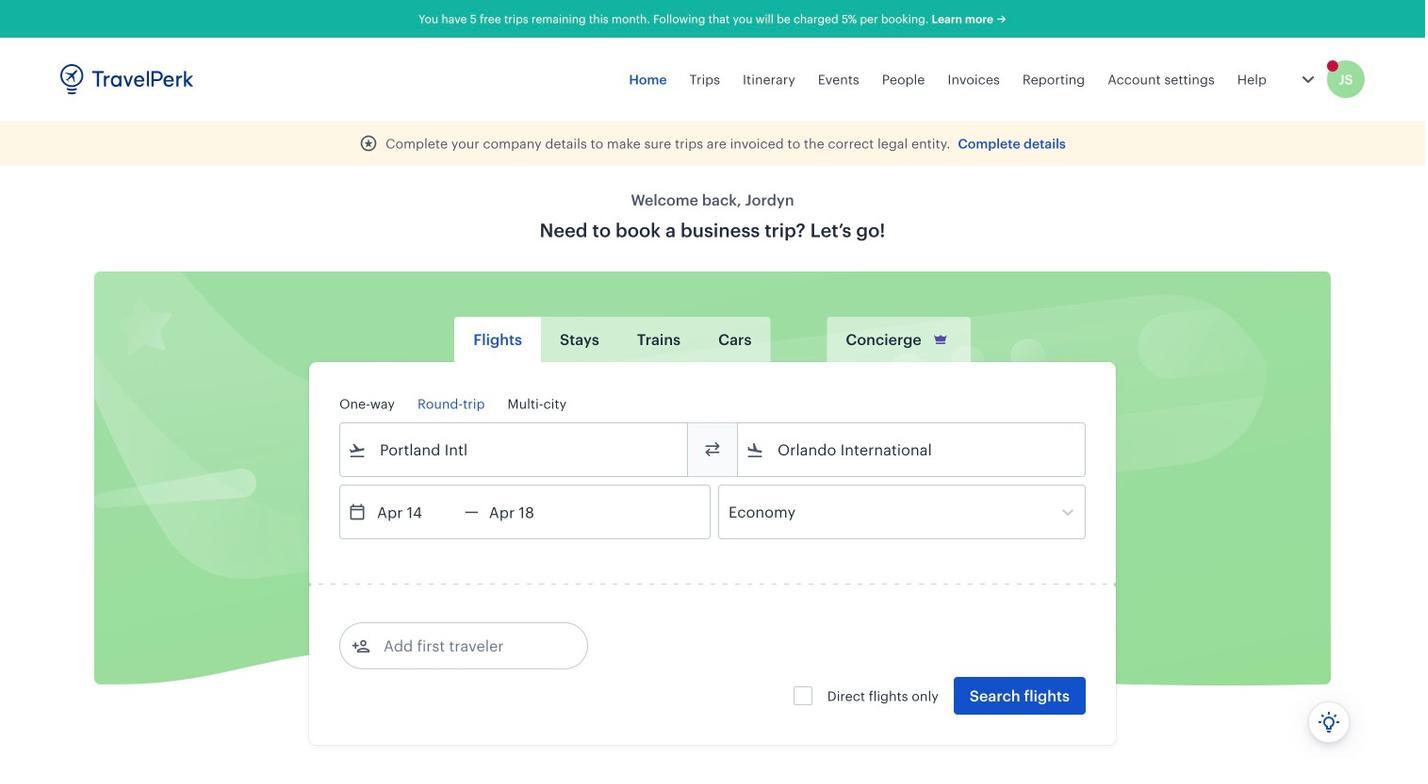Task type: locate. For each thing, give the bounding box(es) containing it.
Return text field
[[479, 486, 577, 539]]



Task type: describe. For each thing, give the bounding box(es) containing it.
Add first traveler search field
[[371, 631, 567, 661]]

From search field
[[367, 435, 663, 465]]

Depart text field
[[367, 486, 465, 539]]

To search field
[[765, 435, 1061, 465]]



Task type: vqa. For each thing, say whether or not it's contained in the screenshot.
Return text field
yes



